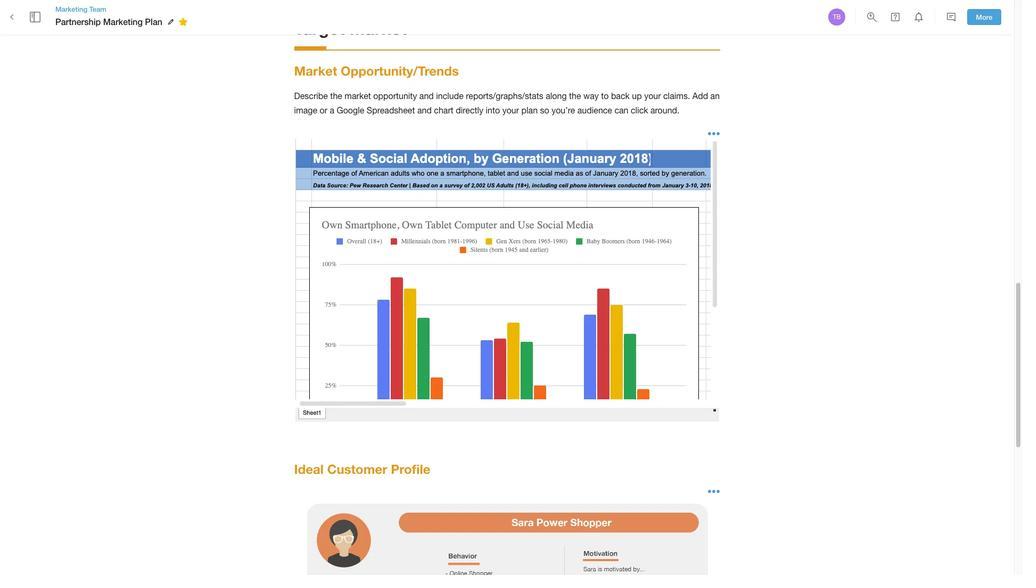 Task type: locate. For each thing, give the bounding box(es) containing it.
marketing team link
[[55, 4, 191, 14]]

1 horizontal spatial marketing
[[103, 16, 143, 27]]

1 horizontal spatial market
[[350, 18, 407, 38]]

an
[[711, 91, 720, 101]]

0 horizontal spatial market
[[294, 63, 337, 78]]

way
[[584, 91, 599, 101]]

along
[[546, 91, 567, 101]]

your
[[645, 91, 661, 101], [503, 105, 519, 115]]

opportunity
[[374, 91, 417, 101]]

market up describe
[[294, 63, 337, 78]]

profile
[[391, 462, 431, 477]]

marketing team
[[55, 5, 106, 13]]

opportunity/trends
[[341, 63, 459, 78]]

marketing down "marketing team" link
[[103, 16, 143, 27]]

0 horizontal spatial your
[[503, 105, 519, 115]]

and left include
[[420, 91, 434, 101]]

market
[[350, 18, 407, 38], [294, 63, 337, 78]]

a
[[330, 105, 335, 115]]

0 horizontal spatial the
[[330, 91, 342, 101]]

0 vertical spatial market
[[350, 18, 407, 38]]

tb
[[833, 13, 842, 21]]

the
[[330, 91, 342, 101], [570, 91, 582, 101]]

marketing up partnership
[[55, 5, 87, 13]]

market up market opportunity/trends
[[350, 18, 407, 38]]

and left chart
[[418, 105, 432, 115]]

spreadsheet
[[367, 105, 415, 115]]

0 vertical spatial and
[[420, 91, 434, 101]]

the left way
[[570, 91, 582, 101]]

marketing
[[55, 5, 87, 13], [103, 16, 143, 27]]

marketing inside "marketing team" link
[[55, 5, 87, 13]]

the up a
[[330, 91, 342, 101]]

0 horizontal spatial marketing
[[55, 5, 87, 13]]

target market
[[294, 18, 407, 38]]

your right up
[[645, 91, 661, 101]]

around.
[[651, 105, 680, 115]]

click
[[631, 105, 649, 115]]

plan
[[145, 16, 162, 27]]

remove favorite image
[[177, 15, 190, 28]]

market
[[345, 91, 371, 101]]

ideal
[[294, 462, 324, 477]]

more button
[[968, 9, 1002, 25]]

your down reports/graphs/stats
[[503, 105, 519, 115]]

1 vertical spatial and
[[418, 105, 432, 115]]

tb button
[[827, 7, 848, 27]]

describe
[[294, 91, 328, 101]]

back
[[612, 91, 630, 101]]

can
[[615, 105, 629, 115]]

claims.
[[664, 91, 691, 101]]

market opportunity/trends
[[294, 63, 459, 78]]

and
[[420, 91, 434, 101], [418, 105, 432, 115]]

1 horizontal spatial your
[[645, 91, 661, 101]]

1 vertical spatial your
[[503, 105, 519, 115]]

you're
[[552, 105, 576, 115]]

add
[[693, 91, 709, 101]]

0 vertical spatial marketing
[[55, 5, 87, 13]]

2 the from the left
[[570, 91, 582, 101]]

chart
[[434, 105, 454, 115]]

1 horizontal spatial the
[[570, 91, 582, 101]]



Task type: vqa. For each thing, say whether or not it's contained in the screenshot.
Enter Title text box
no



Task type: describe. For each thing, give the bounding box(es) containing it.
describe the market opportunity and include reports/graphs/stats along the way to back up your claims. add an image or a google spreadsheet and chart directly into your plan so you're audience can click around.
[[294, 91, 723, 115]]

reports/graphs/stats
[[466, 91, 544, 101]]

image
[[294, 105, 318, 115]]

partnership
[[55, 16, 101, 27]]

directly
[[456, 105, 484, 115]]

1 vertical spatial marketing
[[103, 16, 143, 27]]

or
[[320, 105, 328, 115]]

to
[[602, 91, 609, 101]]

google
[[337, 105, 365, 115]]

plan
[[522, 105, 538, 115]]

team
[[89, 5, 106, 13]]

1 the from the left
[[330, 91, 342, 101]]

into
[[486, 105, 500, 115]]

up
[[633, 91, 642, 101]]

0 vertical spatial your
[[645, 91, 661, 101]]

partnership marketing plan
[[55, 16, 162, 27]]

audience
[[578, 105, 613, 115]]

so
[[540, 105, 550, 115]]

include
[[436, 91, 464, 101]]

1 vertical spatial market
[[294, 63, 337, 78]]

more
[[977, 13, 993, 21]]

ideal customer profile
[[294, 462, 431, 477]]

target
[[294, 18, 345, 38]]

customer
[[327, 462, 388, 477]]



